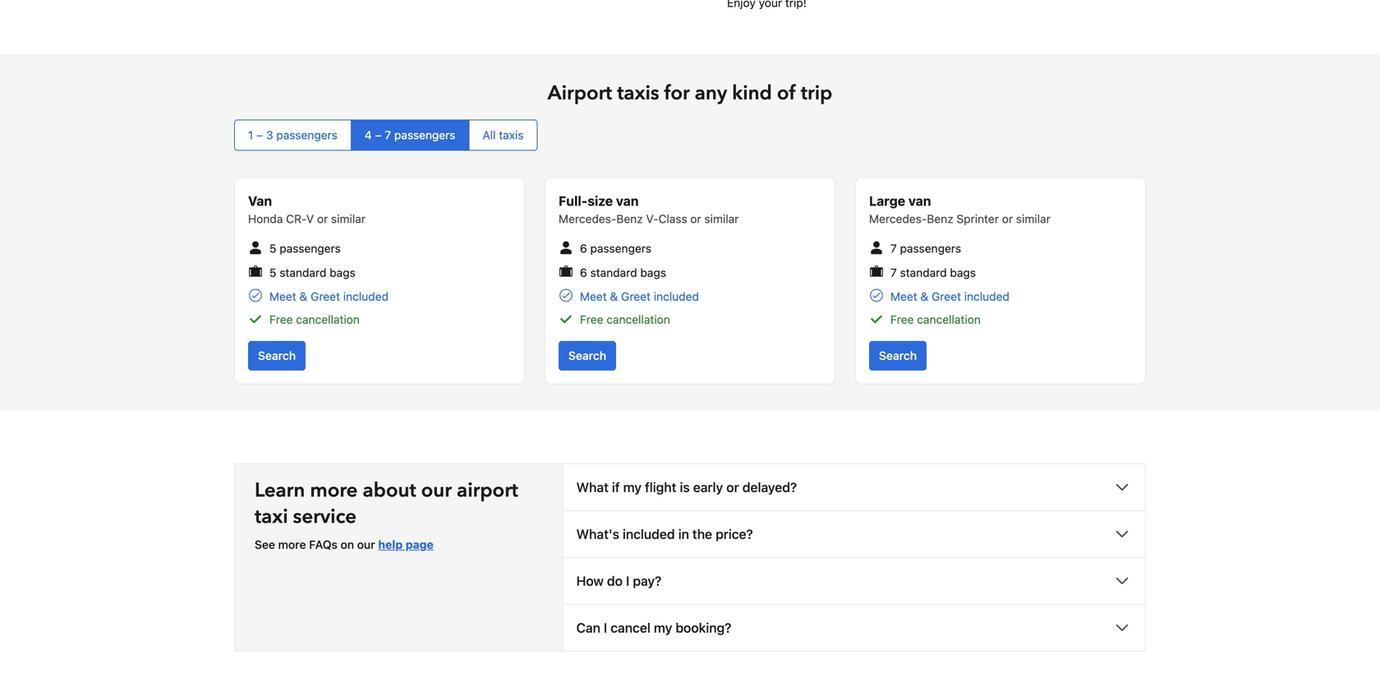 Task type: describe. For each thing, give the bounding box(es) containing it.
cr-
[[286, 212, 306, 226]]

meet for mercedes-
[[891, 290, 918, 303]]

can i cancel my booking? button
[[563, 605, 1145, 651]]

or inside dropdown button
[[727, 480, 739, 495]]

service
[[293, 503, 357, 530]]

meet for cr-
[[269, 290, 296, 303]]

page
[[406, 538, 434, 551]]

bags for van
[[640, 266, 666, 279]]

sprinter
[[957, 212, 999, 226]]

1 – 3 passengers
[[248, 128, 338, 142]]

bags for cr-
[[330, 266, 356, 279]]

5 passengers
[[269, 242, 341, 255]]

greet for cr-
[[311, 290, 340, 303]]

included inside dropdown button
[[623, 526, 675, 542]]

search for mercedes-
[[879, 349, 917, 362]]

– for 3
[[256, 128, 263, 142]]

5 for 5 standard bags
[[269, 266, 276, 279]]

on
[[341, 538, 354, 551]]

mercedes- inside "full-size van mercedes-benz v-class or similar"
[[559, 212, 617, 226]]

7 passengers
[[891, 242, 961, 255]]

free for cr-
[[269, 313, 293, 326]]

see
[[255, 538, 275, 551]]

1 horizontal spatial more
[[310, 477, 358, 504]]

price?
[[716, 526, 753, 542]]

included for mercedes-
[[964, 290, 1010, 303]]

7 standard bags
[[891, 266, 976, 279]]

cancellation for mercedes-
[[917, 313, 981, 326]]

& for cr-
[[299, 290, 308, 303]]

included for cr-
[[343, 290, 389, 303]]

help page link
[[378, 538, 434, 551]]

meet & greet included for mercedes-
[[891, 290, 1010, 303]]

v-
[[646, 212, 659, 226]]

learn
[[255, 477, 305, 504]]

search button for van
[[559, 341, 616, 371]]

faqs
[[309, 538, 338, 551]]

sort results by element
[[234, 120, 1146, 151]]

free for van
[[580, 313, 604, 326]]

1 horizontal spatial our
[[421, 477, 452, 504]]

what
[[576, 480, 609, 495]]

0 horizontal spatial more
[[278, 538, 306, 551]]

1
[[248, 128, 253, 142]]

standard for van
[[590, 266, 637, 279]]

similar inside "van honda cr-v or similar"
[[331, 212, 366, 226]]

how do i pay? button
[[563, 558, 1145, 604]]

passengers for large van
[[900, 242, 961, 255]]

for
[[664, 80, 690, 107]]

large
[[869, 193, 906, 209]]

airport
[[457, 477, 518, 504]]

full-
[[559, 193, 588, 209]]

i inside dropdown button
[[626, 573, 630, 589]]

van
[[248, 193, 272, 209]]

search for van
[[569, 349, 606, 362]]

in
[[678, 526, 689, 542]]

benz inside large van mercedes-benz sprinter or similar
[[927, 212, 954, 226]]

free cancellation for cr-
[[269, 313, 360, 326]]

& for mercedes-
[[921, 290, 929, 303]]

search button for mercedes-
[[869, 341, 927, 371]]

taxis for all
[[499, 128, 524, 142]]

full-size van mercedes-benz v-class or similar
[[559, 193, 739, 226]]

5 for 5 passengers
[[269, 242, 276, 255]]



Task type: locate. For each thing, give the bounding box(es) containing it.
meet & greet included down '6 standard bags'
[[580, 290, 699, 303]]

5
[[269, 242, 276, 255], [269, 266, 276, 279]]

standard down 6 passengers
[[590, 266, 637, 279]]

van honda cr-v or similar
[[248, 193, 366, 226]]

6 for 6 passengers
[[580, 242, 587, 255]]

free for mercedes-
[[891, 313, 914, 326]]

1 horizontal spatial similar
[[705, 212, 739, 226]]

0 vertical spatial our
[[421, 477, 452, 504]]

van inside large van mercedes-benz sprinter or similar
[[909, 193, 931, 209]]

included down 5 standard bags on the left top of the page
[[343, 290, 389, 303]]

or right class
[[690, 212, 701, 226]]

6
[[580, 242, 587, 255], [580, 266, 587, 279]]

of
[[777, 80, 796, 107]]

size
[[588, 193, 613, 209]]

included for van
[[654, 290, 699, 303]]

is
[[680, 480, 690, 495]]

van right size
[[616, 193, 639, 209]]

bags down 7 passengers on the right top of page
[[950, 266, 976, 279]]

or right sprinter
[[1002, 212, 1013, 226]]

meet
[[269, 290, 296, 303], [580, 290, 607, 303], [891, 290, 918, 303]]

1 horizontal spatial mercedes-
[[869, 212, 927, 226]]

1 horizontal spatial –
[[375, 128, 382, 142]]

2 5 from the top
[[269, 266, 276, 279]]

mercedes- inside large van mercedes-benz sprinter or similar
[[869, 212, 927, 226]]

1 horizontal spatial my
[[654, 620, 672, 636]]

v
[[306, 212, 314, 226]]

van
[[616, 193, 639, 209], [909, 193, 931, 209]]

honda
[[248, 212, 283, 226]]

0 vertical spatial more
[[310, 477, 358, 504]]

1 cancellation from the left
[[296, 313, 360, 326]]

more
[[310, 477, 358, 504], [278, 538, 306, 551]]

0 vertical spatial 7
[[385, 128, 391, 142]]

taxis
[[617, 80, 659, 107], [499, 128, 524, 142]]

5 down honda
[[269, 242, 276, 255]]

1 horizontal spatial greet
[[621, 290, 651, 303]]

3 search button from the left
[[869, 341, 927, 371]]

0 vertical spatial i
[[626, 573, 630, 589]]

3 free cancellation from the left
[[891, 313, 981, 326]]

0 horizontal spatial greet
[[311, 290, 340, 303]]

greet for mercedes-
[[932, 290, 961, 303]]

3
[[266, 128, 273, 142]]

– right 4
[[375, 128, 382, 142]]

my inside dropdown button
[[654, 620, 672, 636]]

passengers right 4
[[394, 128, 456, 142]]

0 horizontal spatial meet
[[269, 290, 296, 303]]

or
[[317, 212, 328, 226], [690, 212, 701, 226], [1002, 212, 1013, 226], [727, 480, 739, 495]]

search
[[258, 349, 296, 362], [569, 349, 606, 362], [879, 349, 917, 362]]

3 greet from the left
[[932, 290, 961, 303]]

0 horizontal spatial meet & greet included
[[269, 290, 389, 303]]

similar
[[331, 212, 366, 226], [705, 212, 739, 226], [1016, 212, 1051, 226]]

0 horizontal spatial &
[[299, 290, 308, 303]]

& down '6 standard bags'
[[610, 290, 618, 303]]

– right the 1
[[256, 128, 263, 142]]

or right 'v'
[[317, 212, 328, 226]]

free cancellation down '6 standard bags'
[[580, 313, 670, 326]]

0 horizontal spatial benz
[[617, 212, 643, 226]]

3 standard from the left
[[900, 266, 947, 279]]

cancellation
[[296, 313, 360, 326], [607, 313, 670, 326], [917, 313, 981, 326]]

1 – from the left
[[256, 128, 263, 142]]

more right see on the bottom of page
[[278, 538, 306, 551]]

5 down the 5 passengers
[[269, 266, 276, 279]]

0 horizontal spatial our
[[357, 538, 375, 551]]

1 free from the left
[[269, 313, 293, 326]]

greet down 5 standard bags on the left top of the page
[[311, 290, 340, 303]]

2 horizontal spatial free
[[891, 313, 914, 326]]

2 meet from the left
[[580, 290, 607, 303]]

0 horizontal spatial search button
[[248, 341, 306, 371]]

similar inside large van mercedes-benz sprinter or similar
[[1016, 212, 1051, 226]]

help
[[378, 538, 403, 551]]

similar right class
[[705, 212, 739, 226]]

1 vertical spatial 7
[[891, 242, 897, 255]]

bags
[[330, 266, 356, 279], [640, 266, 666, 279], [950, 266, 976, 279]]

2 meet & greet included from the left
[[580, 290, 699, 303]]

early
[[693, 480, 723, 495]]

1 free cancellation from the left
[[269, 313, 360, 326]]

1 horizontal spatial i
[[626, 573, 630, 589]]

van right large
[[909, 193, 931, 209]]

search for cr-
[[258, 349, 296, 362]]

meet & greet included for cr-
[[269, 290, 389, 303]]

2 horizontal spatial standard
[[900, 266, 947, 279]]

flight
[[645, 480, 677, 495]]

kind
[[732, 80, 772, 107]]

2 horizontal spatial bags
[[950, 266, 976, 279]]

– for 7
[[375, 128, 382, 142]]

6 down 6 passengers
[[580, 266, 587, 279]]

taxis left for on the left top of the page
[[617, 80, 659, 107]]

1 horizontal spatial meet
[[580, 290, 607, 303]]

cancellation down 5 standard bags on the left top of the page
[[296, 313, 360, 326]]

free down the "7 standard bags"
[[891, 313, 914, 326]]

meet down 5 standard bags on the left top of the page
[[269, 290, 296, 303]]

1 horizontal spatial standard
[[590, 266, 637, 279]]

7 for 7 standard bags
[[891, 266, 897, 279]]

7
[[385, 128, 391, 142], [891, 242, 897, 255], [891, 266, 897, 279]]

can i cancel my booking?
[[576, 620, 732, 636]]

& for van
[[610, 290, 618, 303]]

2 free cancellation from the left
[[580, 313, 670, 326]]

meet for van
[[580, 290, 607, 303]]

2 cancellation from the left
[[607, 313, 670, 326]]

how do i pay?
[[576, 573, 662, 589]]

what's
[[576, 526, 619, 542]]

1 meet & greet included from the left
[[269, 290, 389, 303]]

standard down 7 passengers on the right top of page
[[900, 266, 947, 279]]

6 passengers
[[580, 242, 652, 255]]

6 standard bags
[[580, 266, 666, 279]]

bags down the 5 passengers
[[330, 266, 356, 279]]

greet down the "7 standard bags"
[[932, 290, 961, 303]]

1 vertical spatial our
[[357, 538, 375, 551]]

2 benz from the left
[[927, 212, 954, 226]]

1 similar from the left
[[331, 212, 366, 226]]

1 & from the left
[[299, 290, 308, 303]]

mercedes-
[[559, 212, 617, 226], [869, 212, 927, 226]]

1 horizontal spatial search
[[569, 349, 606, 362]]

1 greet from the left
[[311, 290, 340, 303]]

1 horizontal spatial search button
[[559, 341, 616, 371]]

if
[[612, 480, 620, 495]]

my right cancel
[[654, 620, 672, 636]]

how
[[576, 573, 604, 589]]

or inside large van mercedes-benz sprinter or similar
[[1002, 212, 1013, 226]]

1 mercedes- from the left
[[559, 212, 617, 226]]

2 6 from the top
[[580, 266, 587, 279]]

the
[[693, 526, 712, 542]]

3 similar from the left
[[1016, 212, 1051, 226]]

included
[[343, 290, 389, 303], [654, 290, 699, 303], [964, 290, 1010, 303], [623, 526, 675, 542]]

i right can
[[604, 620, 607, 636]]

free down 5 standard bags on the left top of the page
[[269, 313, 293, 326]]

0 horizontal spatial bags
[[330, 266, 356, 279]]

i
[[626, 573, 630, 589], [604, 620, 607, 636]]

van inside "full-size van mercedes-benz v-class or similar"
[[616, 193, 639, 209]]

cancel
[[611, 620, 651, 636]]

what's included in the price?
[[576, 526, 753, 542]]

2 greet from the left
[[621, 290, 651, 303]]

2 horizontal spatial meet
[[891, 290, 918, 303]]

1 search from the left
[[258, 349, 296, 362]]

0 horizontal spatial free
[[269, 313, 293, 326]]

1 van from the left
[[616, 193, 639, 209]]

7 up the "7 standard bags"
[[891, 242, 897, 255]]

3 search from the left
[[879, 349, 917, 362]]

0 horizontal spatial standard
[[280, 266, 327, 279]]

3 cancellation from the left
[[917, 313, 981, 326]]

1 vertical spatial 6
[[580, 266, 587, 279]]

1 5 from the top
[[269, 242, 276, 255]]

similar right sprinter
[[1016, 212, 1051, 226]]

what if my flight is early or delayed?
[[576, 480, 797, 495]]

0 vertical spatial 6
[[580, 242, 587, 255]]

i right do
[[626, 573, 630, 589]]

1 horizontal spatial free cancellation
[[580, 313, 670, 326]]

2 horizontal spatial free cancellation
[[891, 313, 981, 326]]

1 vertical spatial i
[[604, 620, 607, 636]]

2 mercedes- from the left
[[869, 212, 927, 226]]

2 – from the left
[[375, 128, 382, 142]]

meet down the "7 standard bags"
[[891, 290, 918, 303]]

2 horizontal spatial greet
[[932, 290, 961, 303]]

0 horizontal spatial my
[[623, 480, 642, 495]]

2 horizontal spatial meet & greet included
[[891, 290, 1010, 303]]

0 horizontal spatial i
[[604, 620, 607, 636]]

0 horizontal spatial cancellation
[[296, 313, 360, 326]]

similar right 'v'
[[331, 212, 366, 226]]

do
[[607, 573, 623, 589]]

2 & from the left
[[610, 290, 618, 303]]

4
[[365, 128, 372, 142]]

i inside dropdown button
[[604, 620, 607, 636]]

standard down the 5 passengers
[[280, 266, 327, 279]]

search button for cr-
[[248, 341, 306, 371]]

1 6 from the top
[[580, 242, 587, 255]]

passengers up 5 standard bags on the left top of the page
[[280, 242, 341, 255]]

2 standard from the left
[[590, 266, 637, 279]]

1 meet from the left
[[269, 290, 296, 303]]

2 horizontal spatial &
[[921, 290, 929, 303]]

meet down '6 standard bags'
[[580, 290, 607, 303]]

free
[[269, 313, 293, 326], [580, 313, 604, 326], [891, 313, 914, 326]]

mercedes- down large
[[869, 212, 927, 226]]

7 down 7 passengers on the right top of page
[[891, 266, 897, 279]]

taxis right the all
[[499, 128, 524, 142]]

cancellation for van
[[607, 313, 670, 326]]

1 standard from the left
[[280, 266, 327, 279]]

2 vertical spatial 7
[[891, 266, 897, 279]]

free cancellation down 5 standard bags on the left top of the page
[[269, 313, 360, 326]]

search button
[[248, 341, 306, 371], [559, 341, 616, 371], [869, 341, 927, 371]]

benz inside "full-size van mercedes-benz v-class or similar"
[[617, 212, 643, 226]]

0 vertical spatial my
[[623, 480, 642, 495]]

or inside "van honda cr-v or similar"
[[317, 212, 328, 226]]

&
[[299, 290, 308, 303], [610, 290, 618, 303], [921, 290, 929, 303]]

2 van from the left
[[909, 193, 931, 209]]

bags for mercedes-
[[950, 266, 976, 279]]

all taxis
[[483, 128, 524, 142]]

free down '6 standard bags'
[[580, 313, 604, 326]]

2 free from the left
[[580, 313, 604, 326]]

7 for 7 passengers
[[891, 242, 897, 255]]

standard for cr-
[[280, 266, 327, 279]]

7 right 4
[[385, 128, 391, 142]]

greet
[[311, 290, 340, 303], [621, 290, 651, 303], [932, 290, 961, 303]]

1 horizontal spatial taxis
[[617, 80, 659, 107]]

booking?
[[676, 620, 732, 636]]

meet & greet included
[[269, 290, 389, 303], [580, 290, 699, 303], [891, 290, 1010, 303]]

5 standard bags
[[269, 266, 356, 279]]

cancellation down '6 standard bags'
[[607, 313, 670, 326]]

standard
[[280, 266, 327, 279], [590, 266, 637, 279], [900, 266, 947, 279]]

1 vertical spatial 5
[[269, 266, 276, 279]]

my
[[623, 480, 642, 495], [654, 620, 672, 636]]

learn more about our airport taxi service see more faqs on our help page
[[255, 477, 518, 551]]

meet & greet included down the "7 standard bags"
[[891, 290, 1010, 303]]

our
[[421, 477, 452, 504], [357, 538, 375, 551]]

class
[[659, 212, 687, 226]]

3 free from the left
[[891, 313, 914, 326]]

airport
[[548, 80, 612, 107]]

0 horizontal spatial similar
[[331, 212, 366, 226]]

4 – 7 passengers
[[365, 128, 456, 142]]

meet & greet included for van
[[580, 290, 699, 303]]

delayed?
[[743, 480, 797, 495]]

what if my flight is early or delayed? button
[[563, 464, 1145, 510]]

more right learn
[[310, 477, 358, 504]]

1 horizontal spatial cancellation
[[607, 313, 670, 326]]

what's included in the price? button
[[563, 511, 1145, 557]]

about
[[363, 477, 416, 504]]

1 benz from the left
[[617, 212, 643, 226]]

passengers for van
[[280, 242, 341, 255]]

taxi
[[255, 503, 288, 530]]

0 vertical spatial taxis
[[617, 80, 659, 107]]

2 bags from the left
[[640, 266, 666, 279]]

free cancellation
[[269, 313, 360, 326], [580, 313, 670, 326], [891, 313, 981, 326]]

2 similar from the left
[[705, 212, 739, 226]]

passengers for full-size van
[[590, 242, 652, 255]]

1 vertical spatial more
[[278, 538, 306, 551]]

1 horizontal spatial free
[[580, 313, 604, 326]]

1 bags from the left
[[330, 266, 356, 279]]

free cancellation for van
[[580, 313, 670, 326]]

0 horizontal spatial mercedes-
[[559, 212, 617, 226]]

passengers
[[276, 128, 338, 142], [394, 128, 456, 142], [280, 242, 341, 255], [590, 242, 652, 255], [900, 242, 961, 255]]

pay?
[[633, 573, 662, 589]]

& down the "7 standard bags"
[[921, 290, 929, 303]]

free cancellation down the "7 standard bags"
[[891, 313, 981, 326]]

2 search button from the left
[[559, 341, 616, 371]]

included left in
[[623, 526, 675, 542]]

our right on
[[357, 538, 375, 551]]

3 meet from the left
[[891, 290, 918, 303]]

or right the early
[[727, 480, 739, 495]]

1 horizontal spatial meet & greet included
[[580, 290, 699, 303]]

6 for 6 standard bags
[[580, 266, 587, 279]]

meet & greet included down 5 standard bags on the left top of the page
[[269, 290, 389, 303]]

my inside dropdown button
[[623, 480, 642, 495]]

benz left v-
[[617, 212, 643, 226]]

1 search button from the left
[[248, 341, 306, 371]]

airport taxis for any kind of trip
[[548, 80, 833, 107]]

large van mercedes-benz sprinter or similar
[[869, 193, 1051, 226]]

6 up '6 standard bags'
[[580, 242, 587, 255]]

trip
[[801, 80, 833, 107]]

taxis inside sort results by element
[[499, 128, 524, 142]]

& down 5 standard bags on the left top of the page
[[299, 290, 308, 303]]

1 vertical spatial taxis
[[499, 128, 524, 142]]

greet down '6 standard bags'
[[621, 290, 651, 303]]

standard for mercedes-
[[900, 266, 947, 279]]

mercedes- down size
[[559, 212, 617, 226]]

7 inside sort results by element
[[385, 128, 391, 142]]

included down '6 standard bags'
[[654, 290, 699, 303]]

any
[[695, 80, 727, 107]]

passengers right 3 in the top left of the page
[[276, 128, 338, 142]]

our right about
[[421, 477, 452, 504]]

0 horizontal spatial free cancellation
[[269, 313, 360, 326]]

1 horizontal spatial &
[[610, 290, 618, 303]]

1 horizontal spatial van
[[909, 193, 931, 209]]

3 & from the left
[[921, 290, 929, 303]]

similar inside "full-size van mercedes-benz v-class or similar"
[[705, 212, 739, 226]]

0 horizontal spatial search
[[258, 349, 296, 362]]

my right if
[[623, 480, 642, 495]]

bags down 6 passengers
[[640, 266, 666, 279]]

1 horizontal spatial bags
[[640, 266, 666, 279]]

2 horizontal spatial similar
[[1016, 212, 1051, 226]]

or inside "full-size van mercedes-benz v-class or similar"
[[690, 212, 701, 226]]

0 horizontal spatial van
[[616, 193, 639, 209]]

passengers up '6 standard bags'
[[590, 242, 652, 255]]

0 horizontal spatial –
[[256, 128, 263, 142]]

free cancellation for mercedes-
[[891, 313, 981, 326]]

2 horizontal spatial search
[[879, 349, 917, 362]]

–
[[256, 128, 263, 142], [375, 128, 382, 142]]

all
[[483, 128, 496, 142]]

greet for van
[[621, 290, 651, 303]]

0 horizontal spatial taxis
[[499, 128, 524, 142]]

passengers up the "7 standard bags"
[[900, 242, 961, 255]]

cancellation down the "7 standard bags"
[[917, 313, 981, 326]]

1 horizontal spatial benz
[[927, 212, 954, 226]]

taxis for airport
[[617, 80, 659, 107]]

1 vertical spatial my
[[654, 620, 672, 636]]

0 vertical spatial 5
[[269, 242, 276, 255]]

2 horizontal spatial cancellation
[[917, 313, 981, 326]]

can
[[576, 620, 601, 636]]

benz up 7 passengers on the right top of page
[[927, 212, 954, 226]]

3 meet & greet included from the left
[[891, 290, 1010, 303]]

2 search from the left
[[569, 349, 606, 362]]

cancellation for cr-
[[296, 313, 360, 326]]

benz
[[617, 212, 643, 226], [927, 212, 954, 226]]

included down the "7 standard bags"
[[964, 290, 1010, 303]]

2 horizontal spatial search button
[[869, 341, 927, 371]]

3 bags from the left
[[950, 266, 976, 279]]



Task type: vqa. For each thing, say whether or not it's contained in the screenshot.
week?
no



